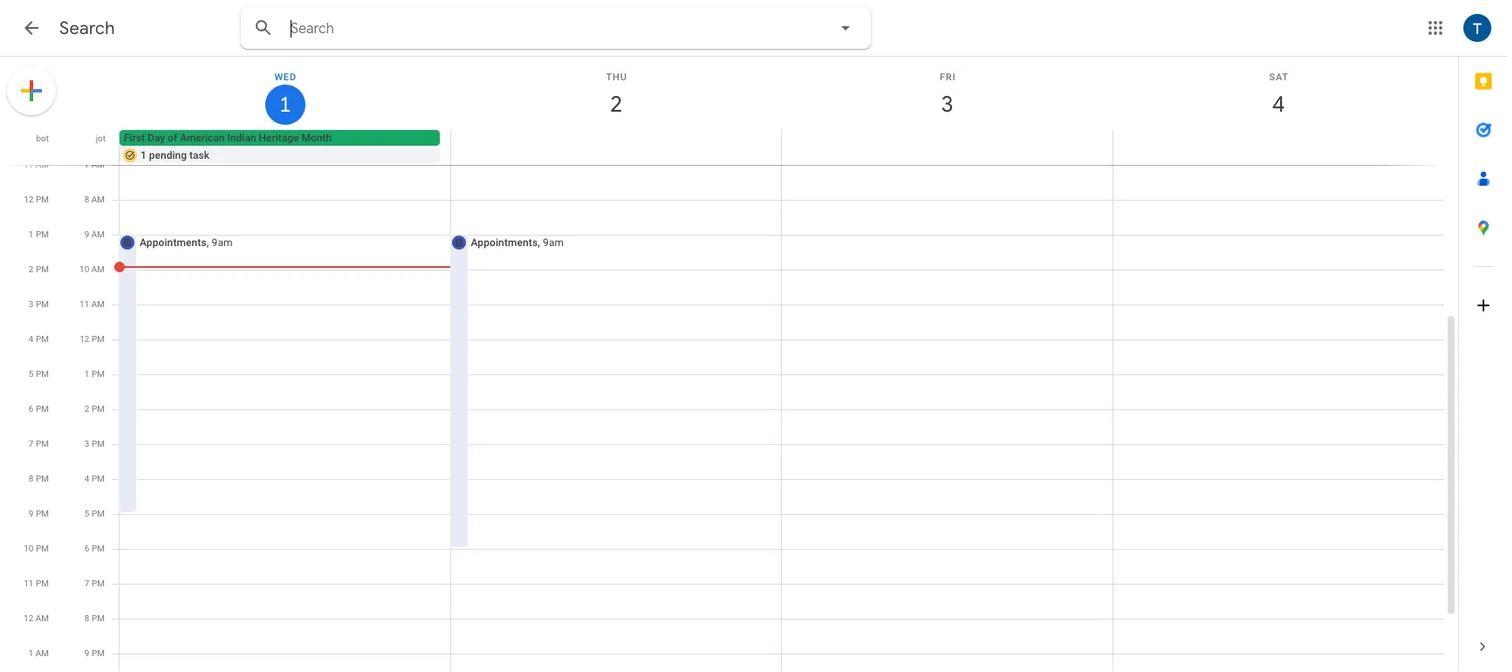 Task type: vqa. For each thing, say whether or not it's contained in the screenshot.
the leftmost 24
no



Task type: describe. For each thing, give the bounding box(es) containing it.
1 appointments from the left
[[140, 236, 207, 249]]

1 vertical spatial 5 pm
[[85, 509, 105, 518]]

task
[[189, 149, 209, 161]]

1 horizontal spatial 4 pm
[[85, 474, 105, 483]]

4 link
[[1259, 85, 1299, 125]]

am down 9 am
[[91, 264, 105, 274]]

wed 1
[[274, 72, 297, 119]]

0 horizontal spatial 6 pm
[[29, 404, 49, 414]]

0 horizontal spatial 7 pm
[[29, 439, 49, 449]]

search image
[[246, 10, 281, 45]]

2 vertical spatial 7
[[85, 579, 89, 588]]

search options image
[[828, 10, 863, 45]]

0 vertical spatial 5 pm
[[29, 369, 49, 379]]

am down 12 am
[[36, 648, 49, 658]]

0 vertical spatial 8 pm
[[29, 474, 49, 483]]

wed
[[274, 72, 297, 83]]

2 9am from the left
[[543, 236, 564, 249]]

2 appointments , 9am from the left
[[471, 236, 564, 249]]

10 for 10 am
[[79, 264, 89, 274]]

1 inside wed 1
[[278, 91, 290, 119]]

11 pm
[[24, 579, 49, 588]]

2 vertical spatial 4
[[85, 474, 89, 483]]

jot
[[96, 134, 106, 143]]

day
[[148, 132, 165, 144]]

3 link
[[927, 85, 968, 125]]

0 vertical spatial 2 pm
[[29, 264, 49, 274]]

2 vertical spatial 3
[[85, 439, 89, 449]]

4 inside sat 4
[[1271, 90, 1284, 119]]

2 vertical spatial 8
[[85, 613, 89, 623]]

1 appointments , 9am from the left
[[140, 236, 233, 249]]

1 vertical spatial 8
[[29, 474, 34, 483]]

1 horizontal spatial 6
[[85, 544, 89, 553]]

1 pending task
[[141, 149, 209, 161]]

sat 4
[[1269, 72, 1289, 119]]

0 vertical spatial 12
[[24, 195, 34, 204]]

1 inside 'button'
[[141, 149, 146, 161]]

0 vertical spatial 1 pm
[[29, 230, 49, 239]]

am up 1 am
[[36, 613, 49, 623]]

1 horizontal spatial 6 pm
[[85, 544, 105, 553]]

1 link
[[265, 85, 305, 125]]

12 am
[[24, 613, 49, 623]]

1 vertical spatial 9
[[29, 509, 34, 518]]

1 , from the left
[[207, 236, 209, 249]]

cell containing first day of american indian heritage month
[[120, 130, 451, 165]]

1 vertical spatial 2 pm
[[85, 404, 105, 414]]

1 horizontal spatial 12 pm
[[80, 334, 105, 344]]

2 cell from the left
[[451, 130, 781, 165]]

search
[[59, 17, 115, 39]]

1 pending task button
[[120, 147, 440, 163]]

4 cell from the left
[[1112, 130, 1443, 165]]

am down jot
[[91, 160, 105, 169]]

2 vertical spatial 9
[[85, 648, 89, 658]]

go back image
[[21, 17, 42, 38]]

Search text field
[[291, 20, 786, 38]]

0 vertical spatial 9
[[84, 230, 89, 239]]

10 am
[[79, 264, 105, 274]]

0 horizontal spatial 6
[[29, 404, 34, 414]]

9 am
[[84, 230, 105, 239]]

3 inside fri 3
[[940, 90, 953, 119]]

fri
[[940, 72, 956, 83]]

2 link
[[596, 85, 636, 125]]

0 horizontal spatial 9 pm
[[29, 509, 49, 518]]

1 am
[[28, 648, 49, 658]]

10 for 10 pm
[[24, 544, 34, 553]]

first
[[124, 132, 145, 144]]

fri 3
[[940, 72, 956, 119]]

am down 8 am
[[91, 230, 105, 239]]

0 vertical spatial 11
[[24, 160, 33, 169]]

7 am
[[84, 160, 105, 169]]

1 vertical spatial 7
[[29, 439, 34, 449]]



Task type: locate. For each thing, give the bounding box(es) containing it.
0 vertical spatial 3
[[940, 90, 953, 119]]

1 pm
[[29, 230, 49, 239], [85, 369, 105, 379]]

1 vertical spatial 11
[[79, 299, 89, 309]]

6 pm
[[29, 404, 49, 414], [85, 544, 105, 553]]

1 horizontal spatial 9am
[[543, 236, 564, 249]]

tab list
[[1459, 57, 1507, 622]]

0 horizontal spatial 2
[[29, 264, 34, 274]]

american
[[180, 132, 225, 144]]

8 up 9 am
[[84, 195, 89, 204]]

1 horizontal spatial 11 am
[[79, 299, 105, 309]]

2
[[609, 90, 621, 119], [29, 264, 34, 274], [85, 404, 89, 414]]

2 horizontal spatial 2
[[609, 90, 621, 119]]

10 up 11 pm
[[24, 544, 34, 553]]

cell down 3 link
[[781, 130, 1112, 165]]

8 right 12 am
[[85, 613, 89, 623]]

9 up 10 pm
[[29, 509, 34, 518]]

2 vertical spatial 11
[[24, 579, 34, 588]]

0 vertical spatial 5
[[29, 369, 34, 379]]

row inside grid
[[112, 130, 1458, 165]]

10 down 9 am
[[79, 264, 89, 274]]

8 am
[[84, 195, 105, 204]]

thu
[[606, 72, 627, 83]]

0 vertical spatial 10
[[79, 264, 89, 274]]

0 vertical spatial 6
[[29, 404, 34, 414]]

appointments
[[140, 236, 207, 249], [471, 236, 538, 249]]

9
[[84, 230, 89, 239], [29, 509, 34, 518], [85, 648, 89, 658]]

0 vertical spatial 7 pm
[[29, 439, 49, 449]]

11 up 12 am
[[24, 579, 34, 588]]

5
[[29, 369, 34, 379], [85, 509, 89, 518]]

0 horizontal spatial 3 pm
[[29, 299, 49, 309]]

1 vertical spatial 10
[[24, 544, 34, 553]]

8 pm
[[29, 474, 49, 483], [85, 613, 105, 623]]

first day of american indian heritage month button
[[120, 130, 440, 146]]

0 horizontal spatial 5 pm
[[29, 369, 49, 379]]

11
[[24, 160, 33, 169], [79, 299, 89, 309], [24, 579, 34, 588]]

0 horizontal spatial 1 pm
[[29, 230, 49, 239]]

0 horizontal spatial 11 am
[[24, 160, 49, 169]]

9 right 1 am
[[85, 648, 89, 658]]

6
[[29, 404, 34, 414], [85, 544, 89, 553]]

9 pm up 10 pm
[[29, 509, 49, 518]]

1 horizontal spatial 8 pm
[[85, 613, 105, 623]]

0 vertical spatial 9 pm
[[29, 509, 49, 518]]

thu 2
[[606, 72, 627, 119]]

cell down 1 'link'
[[120, 130, 451, 165]]

0 horizontal spatial appointments
[[140, 236, 207, 249]]

month
[[302, 132, 332, 144]]

0 vertical spatial 11 am
[[24, 160, 49, 169]]

1 horizontal spatial 3 pm
[[85, 439, 105, 449]]

of
[[168, 132, 177, 144]]

12
[[24, 195, 34, 204], [80, 334, 89, 344], [24, 613, 33, 623]]

0 vertical spatial 4
[[1271, 90, 1284, 119]]

10 pm
[[24, 544, 49, 553]]

appointments , 9am
[[140, 236, 233, 249], [471, 236, 564, 249]]

pm
[[36, 195, 49, 204], [36, 230, 49, 239], [36, 264, 49, 274], [36, 299, 49, 309], [36, 334, 49, 344], [92, 334, 105, 344], [36, 369, 49, 379], [92, 369, 105, 379], [36, 404, 49, 414], [92, 404, 105, 414], [36, 439, 49, 449], [92, 439, 105, 449], [36, 474, 49, 483], [92, 474, 105, 483], [36, 509, 49, 518], [92, 509, 105, 518], [36, 544, 49, 553], [92, 544, 105, 553], [36, 579, 49, 588], [92, 579, 105, 588], [92, 613, 105, 623], [92, 648, 105, 658]]

1 vertical spatial 3
[[29, 299, 34, 309]]

grid
[[0, 57, 1458, 671]]

None search field
[[241, 7, 871, 49]]

2 appointments from the left
[[471, 236, 538, 249]]

0 horizontal spatial appointments , 9am
[[140, 236, 233, 249]]

1 horizontal spatial 5
[[85, 509, 89, 518]]

4
[[1271, 90, 1284, 119], [29, 334, 34, 344], [85, 474, 89, 483]]

0 horizontal spatial 8 pm
[[29, 474, 49, 483]]

1 cell from the left
[[120, 130, 451, 165]]

12 pm
[[24, 195, 49, 204], [80, 334, 105, 344]]

0 horizontal spatial 10
[[24, 544, 34, 553]]

0 vertical spatial 12 pm
[[24, 195, 49, 204]]

0 vertical spatial 4 pm
[[29, 334, 49, 344]]

11 am
[[24, 160, 49, 169], [79, 299, 105, 309]]

am down 10 am on the top left of page
[[91, 299, 105, 309]]

0 vertical spatial 3 pm
[[29, 299, 49, 309]]

5 pm
[[29, 369, 49, 379], [85, 509, 105, 518]]

12 down 10 am on the top left of page
[[80, 334, 89, 344]]

first day of american indian heritage month
[[124, 132, 332, 144]]

11 left "7 am"
[[24, 160, 33, 169]]

2 , from the left
[[538, 236, 540, 249]]

9am
[[212, 236, 233, 249], [543, 236, 564, 249]]

1 vertical spatial 2
[[29, 264, 34, 274]]

8 up 10 pm
[[29, 474, 34, 483]]

3
[[940, 90, 953, 119], [29, 299, 34, 309], [85, 439, 89, 449]]

8
[[84, 195, 89, 204], [29, 474, 34, 483], [85, 613, 89, 623]]

1
[[278, 91, 290, 119], [141, 149, 146, 161], [29, 230, 34, 239], [85, 369, 89, 379], [28, 648, 33, 658]]

cell down 2 link
[[451, 130, 781, 165]]

8 pm up 10 pm
[[29, 474, 49, 483]]

row
[[112, 130, 1458, 165]]

am up 9 am
[[91, 195, 105, 204]]

11 down 10 am on the top left of page
[[79, 299, 89, 309]]

1 vertical spatial 6
[[85, 544, 89, 553]]

pending
[[149, 149, 187, 161]]

1 vertical spatial 12
[[80, 334, 89, 344]]

grid containing 2
[[0, 57, 1458, 671]]

am
[[36, 160, 49, 169], [91, 160, 105, 169], [91, 195, 105, 204], [91, 230, 105, 239], [91, 264, 105, 274], [91, 299, 105, 309], [36, 613, 49, 623], [36, 648, 49, 658]]

indian
[[227, 132, 256, 144]]

0 horizontal spatial 4 pm
[[29, 334, 49, 344]]

12 pm down 10 am on the top left of page
[[80, 334, 105, 344]]

cell
[[120, 130, 451, 165], [451, 130, 781, 165], [781, 130, 1112, 165], [1112, 130, 1443, 165]]

1 vertical spatial 4 pm
[[85, 474, 105, 483]]

1 horizontal spatial 4
[[85, 474, 89, 483]]

0 horizontal spatial 3
[[29, 299, 34, 309]]

heritage
[[259, 132, 299, 144]]

1 vertical spatial 8 pm
[[85, 613, 105, 623]]

1 horizontal spatial 2 pm
[[85, 404, 105, 414]]

0 horizontal spatial 2 pm
[[29, 264, 49, 274]]

1 horizontal spatial 1 pm
[[85, 369, 105, 379]]

1 horizontal spatial 3
[[85, 439, 89, 449]]

1 vertical spatial 11 am
[[79, 299, 105, 309]]

2 vertical spatial 12
[[24, 613, 33, 623]]

0 horizontal spatial 12 pm
[[24, 195, 49, 204]]

0 vertical spatial 8
[[84, 195, 89, 204]]

2 vertical spatial 2
[[85, 404, 89, 414]]

0 vertical spatial 2
[[609, 90, 621, 119]]

9 pm right 1 am
[[85, 648, 105, 658]]

2 horizontal spatial 4
[[1271, 90, 1284, 119]]

1 vertical spatial 6 pm
[[85, 544, 105, 553]]

12 left 8 am
[[24, 195, 34, 204]]

1 vertical spatial 7 pm
[[85, 579, 105, 588]]

bot
[[36, 134, 49, 143]]

,
[[207, 236, 209, 249], [538, 236, 540, 249]]

1 horizontal spatial 7 pm
[[85, 579, 105, 588]]

9 pm
[[29, 509, 49, 518], [85, 648, 105, 658]]

1 horizontal spatial 2
[[85, 404, 89, 414]]

2 inside thu 2
[[609, 90, 621, 119]]

0 horizontal spatial 4
[[29, 334, 34, 344]]

1 horizontal spatial 5 pm
[[85, 509, 105, 518]]

12 pm left 8 am
[[24, 195, 49, 204]]

1 9am from the left
[[212, 236, 233, 249]]

1 vertical spatial 3 pm
[[85, 439, 105, 449]]

11 am down 10 am on the top left of page
[[79, 299, 105, 309]]

0 horizontal spatial 5
[[29, 369, 34, 379]]

1 vertical spatial 9 pm
[[85, 648, 105, 658]]

1 horizontal spatial appointments , 9am
[[471, 236, 564, 249]]

9 up 10 am on the top left of page
[[84, 230, 89, 239]]

12 down 11 pm
[[24, 613, 33, 623]]

0 horizontal spatial 9am
[[212, 236, 233, 249]]

1 horizontal spatial 9 pm
[[85, 648, 105, 658]]

1 horizontal spatial appointments
[[471, 236, 538, 249]]

0 vertical spatial 6 pm
[[29, 404, 49, 414]]

row containing first day of american indian heritage month
[[112, 130, 1458, 165]]

cell down 4 link
[[1112, 130, 1443, 165]]

1 vertical spatial 12 pm
[[80, 334, 105, 344]]

sat
[[1269, 72, 1289, 83]]

search heading
[[59, 17, 115, 39]]

2 horizontal spatial 3
[[940, 90, 953, 119]]

1 vertical spatial 4
[[29, 334, 34, 344]]

1 horizontal spatial 10
[[79, 264, 89, 274]]

1 horizontal spatial ,
[[538, 236, 540, 249]]

1 vertical spatial 1 pm
[[85, 369, 105, 379]]

4 pm
[[29, 334, 49, 344], [85, 474, 105, 483]]

10
[[79, 264, 89, 274], [24, 544, 34, 553]]

2 pm
[[29, 264, 49, 274], [85, 404, 105, 414]]

8 pm right 12 am
[[85, 613, 105, 623]]

0 vertical spatial 7
[[84, 160, 89, 169]]

3 pm
[[29, 299, 49, 309], [85, 439, 105, 449]]

am down bot on the left top of the page
[[36, 160, 49, 169]]

0 horizontal spatial ,
[[207, 236, 209, 249]]

3 cell from the left
[[781, 130, 1112, 165]]

1 vertical spatial 5
[[85, 509, 89, 518]]

7
[[84, 160, 89, 169], [29, 439, 34, 449], [85, 579, 89, 588]]

11 am down bot on the left top of the page
[[24, 160, 49, 169]]

7 pm
[[29, 439, 49, 449], [85, 579, 105, 588]]



